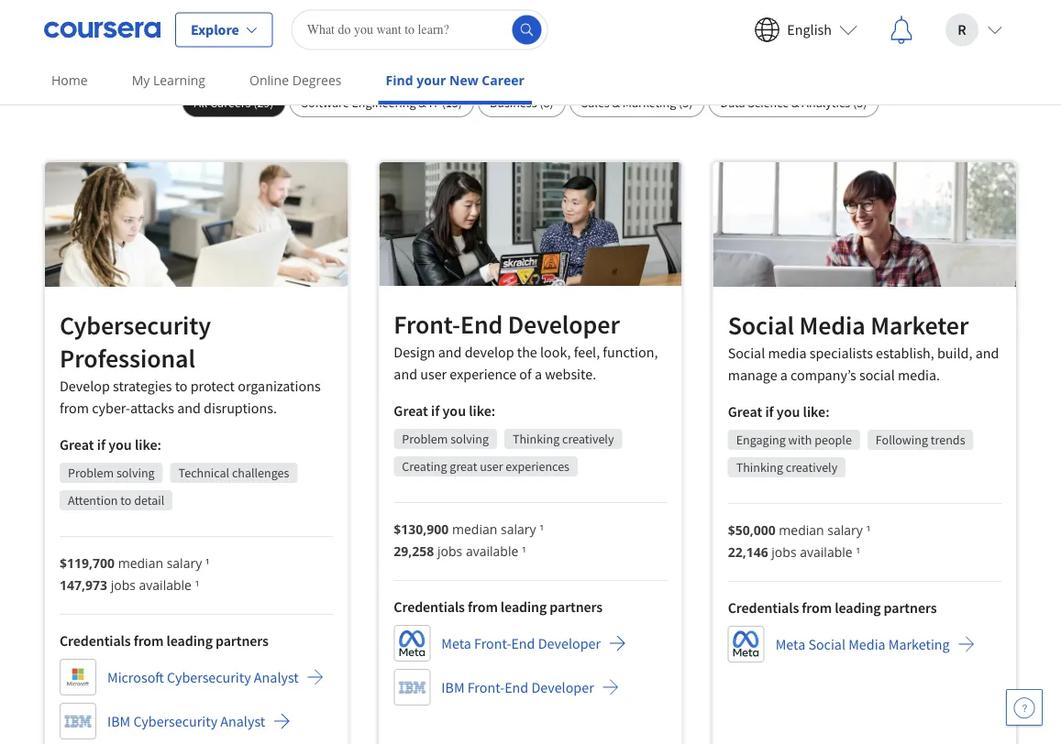 Task type: describe. For each thing, give the bounding box(es) containing it.
analytics
[[802, 94, 850, 111]]

0 vertical spatial creatively
[[562, 431, 614, 448]]

leading for develop
[[166, 632, 213, 650]]

detail
[[134, 493, 164, 509]]

meta for front-
[[441, 635, 471, 653]]

r button
[[931, 0, 1017, 59]]

meta social media marketing link
[[728, 626, 975, 663]]

a inside front-end developer design and develop the look, feel, function, and user experience of a website.
[[535, 365, 542, 384]]

company's
[[791, 366, 856, 384]]

science
[[748, 94, 789, 111]]

background
[[318, 12, 409, 35]]

look,
[[540, 343, 571, 362]]

experiences
[[506, 459, 569, 475]]

great for front-end developer
[[394, 402, 428, 420]]

like: for marketer
[[803, 402, 830, 421]]

by
[[501, 57, 516, 75]]

strategies
[[113, 377, 172, 395]]

find
[[386, 72, 413, 89]]

front-end developer design and develop the look, feel, function, and user experience of a website.
[[394, 309, 658, 384]]

meta front-end developer
[[441, 635, 601, 653]]

my
[[132, 72, 150, 89]]

your for whatever
[[280, 12, 315, 35]]

& for data science & analytics (3)
[[791, 94, 799, 111]]

ibm for developer
[[441, 679, 465, 697]]

attention to detail
[[68, 493, 164, 509]]

ibm cybersecurity analyst
[[107, 713, 265, 731]]

user inside front-end developer design and develop the look, feel, function, and user experience of a website.
[[420, 365, 447, 384]]

business (8)
[[490, 94, 554, 111]]

data
[[720, 94, 745, 111]]

social media marketer image
[[713, 162, 1016, 287]]

manage
[[728, 366, 777, 384]]

credentials from leading partners for developer
[[394, 598, 603, 617]]

All Careers (29) button
[[182, 88, 286, 117]]

1 horizontal spatial thinking creatively
[[736, 459, 837, 476]]

analyst for microsoft cybersecurity analyst
[[254, 669, 299, 687]]

Software Engineering & IT (13) button
[[289, 88, 474, 117]]

establish,
[[876, 344, 934, 362]]

following trends
[[876, 432, 965, 448]]

if for professional
[[97, 436, 105, 454]]

front- for meta
[[474, 635, 511, 653]]

the
[[517, 343, 537, 362]]

home link
[[44, 60, 95, 101]]

attacks
[[130, 399, 174, 417]]

jobs for develop
[[111, 577, 136, 594]]

new
[[449, 72, 478, 89]]

leading for marketer
[[835, 599, 881, 617]]

from for social media marketer
[[802, 599, 832, 617]]

your for find
[[417, 72, 446, 89]]

salary for developer
[[501, 521, 536, 538]]

$119,700
[[60, 555, 115, 572]]

media
[[768, 344, 807, 362]]

end for meta
[[511, 635, 535, 653]]

problem for front-end developer
[[402, 431, 448, 448]]

ibm front-end developer
[[441, 679, 594, 697]]

(3)
[[853, 94, 867, 111]]

marketing inside 'button'
[[623, 94, 676, 111]]

Sales & Marketing (5) button
[[569, 88, 705, 117]]

or
[[413, 12, 429, 35]]

1 vertical spatial to
[[120, 493, 131, 509]]

Business (8) button
[[478, 88, 566, 117]]

great if you like: for professional
[[60, 436, 161, 454]]

credentials from leading partners for marketer
[[728, 599, 937, 617]]

median for develop
[[118, 555, 163, 572]]

$50,000
[[728, 521, 776, 539]]

online degrees link
[[242, 60, 349, 101]]

cybersecurity analyst image
[[45, 162, 348, 287]]

front- for ibm
[[468, 679, 505, 697]]

engineering
[[352, 94, 416, 111]]

whatever
[[205, 12, 277, 35]]

great
[[450, 459, 477, 475]]

organizations
[[238, 377, 321, 395]]

design
[[394, 343, 435, 362]]

find your new career
[[386, 72, 525, 89]]

whatever your background or interests are, professional certificates have you covered.
[[205, 12, 856, 35]]

from for cybersecurity professional
[[134, 632, 164, 650]]

function,
[[603, 343, 658, 362]]

microsoft cybersecurity analyst link
[[60, 660, 324, 696]]

software engineering & it (13)
[[301, 94, 462, 111]]

english
[[787, 21, 832, 39]]

leading for developer
[[501, 598, 547, 617]]

and inside social media marketer social media specialists establish, build, and manage a company's social media.
[[975, 344, 999, 362]]

(8)
[[540, 94, 554, 111]]

0 vertical spatial social
[[728, 309, 794, 341]]

explore
[[191, 21, 239, 39]]

a inside social media marketer social media specialists establish, build, and manage a company's social media.
[[780, 366, 788, 384]]

problem solving for develop
[[68, 465, 155, 482]]

great if you like: for media
[[728, 402, 830, 421]]

build,
[[937, 344, 973, 362]]

media inside "link"
[[849, 635, 886, 654]]

cybersecurity professional develop strategies to protect organizations from cyber-attacks and disruptions.
[[60, 310, 321, 417]]

147,973
[[60, 577, 107, 594]]

$50,000 median salary ¹ 22,146 jobs available ¹
[[728, 521, 871, 561]]

analyst for ibm cybersecurity analyst
[[220, 713, 265, 731]]

from inside the cybersecurity professional develop strategies to protect organizations from cyber-attacks and disruptions.
[[60, 399, 89, 417]]

all
[[194, 94, 208, 111]]

you for cybersecurity professional
[[108, 436, 132, 454]]

category
[[542, 57, 596, 75]]

credentials from leading partners for develop
[[60, 632, 269, 650]]

cybersecurity inside the cybersecurity professional develop strategies to protect organizations from cyber-attacks and disruptions.
[[60, 310, 211, 342]]

salary for marketer
[[828, 521, 863, 539]]

technical challenges
[[178, 465, 289, 482]]

1 horizontal spatial thinking
[[736, 459, 783, 476]]

job
[[519, 57, 539, 75]]

available for developer
[[466, 543, 518, 560]]

feel,
[[574, 343, 600, 362]]

media inside social media marketer social media specialists establish, build, and manage a company's social media.
[[799, 309, 865, 341]]

creating great user experiences
[[402, 459, 569, 475]]

0 horizontal spatial thinking
[[513, 431, 560, 448]]

ibm for develop
[[107, 713, 130, 731]]

ibm cybersecurity analyst link
[[60, 704, 291, 740]]

filter
[[465, 57, 498, 75]]

available for marketer
[[800, 543, 853, 561]]

develop
[[60, 377, 110, 395]]

degrees
[[292, 72, 342, 89]]

you right "have"
[[760, 12, 788, 35]]

challenges
[[232, 465, 289, 482]]



Task type: locate. For each thing, give the bounding box(es) containing it.
1 horizontal spatial salary
[[501, 521, 536, 538]]

median right $130,900
[[452, 521, 497, 538]]

0 vertical spatial ibm
[[441, 679, 465, 697]]

0 vertical spatial end
[[460, 309, 503, 341]]

all careers (29)
[[194, 94, 274, 111]]

creatively down with
[[786, 459, 837, 476]]

1 horizontal spatial if
[[431, 402, 440, 420]]

jobs right 29,258
[[437, 543, 462, 560]]

end
[[460, 309, 503, 341], [511, 635, 535, 653], [505, 679, 528, 697]]

home
[[51, 72, 88, 89]]

front- inside front-end developer design and develop the look, feel, function, and user experience of a website.
[[394, 309, 460, 341]]

0 horizontal spatial problem
[[68, 465, 114, 482]]

jobs inside $119,700 median salary ¹ 147,973 jobs available ¹
[[111, 577, 136, 594]]

1 vertical spatial ibm
[[107, 713, 130, 731]]

0 vertical spatial marketing
[[623, 94, 676, 111]]

1 horizontal spatial like:
[[469, 402, 495, 420]]

social inside "link"
[[808, 635, 846, 654]]

professional up category
[[534, 12, 627, 35]]

$130,900 median salary ¹ 29,258 jobs available ¹
[[394, 521, 544, 560]]

marketing
[[623, 94, 676, 111], [889, 635, 950, 654]]

partners up meta front-end developer
[[550, 598, 603, 617]]

cybersecurity up 'strategies'
[[60, 310, 211, 342]]

like: down experience
[[469, 402, 495, 420]]

1 vertical spatial marketing
[[889, 635, 950, 654]]

available inside $130,900 median salary ¹ 29,258 jobs available ¹
[[466, 543, 518, 560]]

0 horizontal spatial like:
[[135, 436, 161, 454]]

solving up "great"
[[451, 431, 489, 448]]

0 horizontal spatial to
[[120, 493, 131, 509]]

0 vertical spatial user
[[420, 365, 447, 384]]

learning
[[153, 72, 205, 89]]

0 horizontal spatial user
[[420, 365, 447, 384]]

end inside front-end developer design and develop the look, feel, function, and user experience of a website.
[[460, 309, 503, 341]]

& right science
[[791, 94, 799, 111]]

2 a from the left
[[780, 366, 788, 384]]

with
[[788, 432, 812, 448]]

jobs inside $130,900 median salary ¹ 29,258 jobs available ¹
[[437, 543, 462, 560]]

0 vertical spatial analyst
[[254, 669, 299, 687]]

from down "develop"
[[60, 399, 89, 417]]

available right 29,258
[[466, 543, 518, 560]]

your up it
[[417, 72, 446, 89]]

find your new career link
[[378, 60, 532, 105]]

1 vertical spatial your
[[417, 72, 446, 89]]

2 meta from the left
[[776, 635, 805, 654]]

22,146
[[728, 543, 768, 561]]

problem up attention
[[68, 465, 114, 482]]

0 vertical spatial professional
[[534, 12, 627, 35]]

0 vertical spatial solving
[[451, 431, 489, 448]]

0 horizontal spatial thinking creatively
[[513, 431, 614, 448]]

& inside 'button'
[[612, 94, 620, 111]]

available right 147,973
[[139, 577, 192, 594]]

salary inside $50,000 median salary ¹ 22,146 jobs available ¹
[[828, 521, 863, 539]]

1 horizontal spatial creatively
[[786, 459, 837, 476]]

you down cyber-
[[108, 436, 132, 454]]

0 vertical spatial to
[[175, 377, 188, 395]]

2 horizontal spatial if
[[765, 402, 774, 421]]

0 horizontal spatial salary
[[167, 555, 202, 572]]

media.
[[898, 366, 940, 384]]

explore button
[[175, 12, 273, 47]]

and right design
[[438, 343, 462, 362]]

to left protect
[[175, 377, 188, 395]]

0 horizontal spatial professional
[[60, 343, 195, 375]]

2 horizontal spatial available
[[800, 543, 853, 561]]

like: for developer
[[469, 402, 495, 420]]

1 vertical spatial developer
[[538, 635, 601, 653]]

end down meta front-end developer
[[505, 679, 528, 697]]

from for front-end developer
[[468, 598, 498, 617]]

credentials
[[394, 598, 465, 617], [728, 599, 799, 617], [60, 632, 131, 650]]

available
[[466, 543, 518, 560], [800, 543, 853, 561], [139, 577, 192, 594]]

1 horizontal spatial available
[[466, 543, 518, 560]]

(5)
[[679, 94, 693, 111]]

& for software engineering & it (13)
[[418, 94, 426, 111]]

front- up ibm front-end developer "link"
[[474, 635, 511, 653]]

end for ibm
[[505, 679, 528, 697]]

1 vertical spatial media
[[849, 635, 886, 654]]

2 horizontal spatial credentials from leading partners
[[728, 599, 937, 617]]

2 horizontal spatial jobs
[[772, 543, 797, 561]]

cybersecurity down microsoft cybersecurity analyst link in the left of the page
[[133, 713, 217, 731]]

3 & from the left
[[791, 94, 799, 111]]

thinking down engaging
[[736, 459, 783, 476]]

available inside $50,000 median salary ¹ 22,146 jobs available ¹
[[800, 543, 853, 561]]

0 horizontal spatial your
[[280, 12, 315, 35]]

1 meta from the left
[[441, 635, 471, 653]]

marketing inside "link"
[[889, 635, 950, 654]]

jobs inside $50,000 median salary ¹ 22,146 jobs available ¹
[[772, 543, 797, 561]]

leading up meta front-end developer
[[501, 598, 547, 617]]

available inside $119,700 median salary ¹ 147,973 jobs available ¹
[[139, 577, 192, 594]]

2 horizontal spatial credentials
[[728, 599, 799, 617]]

& inside button
[[418, 94, 426, 111]]

1 horizontal spatial &
[[612, 94, 620, 111]]

0 horizontal spatial ibm
[[107, 713, 130, 731]]

microsoft
[[107, 669, 164, 687]]

2 & from the left
[[612, 94, 620, 111]]

partners
[[550, 598, 603, 617], [884, 599, 937, 617], [215, 632, 269, 650]]

technical
[[178, 465, 229, 482]]

1 vertical spatial creatively
[[786, 459, 837, 476]]

1 horizontal spatial user
[[480, 459, 503, 475]]

0 horizontal spatial solving
[[116, 465, 155, 482]]

median right $50,000
[[779, 521, 824, 539]]

1 horizontal spatial credentials
[[394, 598, 465, 617]]

$130,900
[[394, 521, 449, 538]]

& left it
[[418, 94, 426, 111]]

english button
[[739, 0, 872, 59]]

1 vertical spatial thinking creatively
[[736, 459, 837, 476]]

partners for social media marketer
[[884, 599, 937, 617]]

website.
[[545, 365, 596, 384]]

attention
[[68, 493, 118, 509]]

partners for cybersecurity professional
[[215, 632, 269, 650]]

1 horizontal spatial your
[[417, 72, 446, 89]]

cybersecurity
[[60, 310, 211, 342], [167, 669, 251, 687], [133, 713, 217, 731]]

credentials from leading partners up meta front-end developer "link"
[[394, 598, 603, 617]]

salary
[[501, 521, 536, 538], [828, 521, 863, 539], [167, 555, 202, 572]]

developer up look,
[[508, 309, 620, 341]]

developer
[[508, 309, 620, 341], [538, 635, 601, 653], [531, 679, 594, 697]]

and inside the cybersecurity professional develop strategies to protect organizations from cyber-attacks and disruptions.
[[177, 399, 201, 417]]

credentials up the microsoft
[[60, 632, 131, 650]]

solving up detail
[[116, 465, 155, 482]]

0 horizontal spatial credentials
[[60, 632, 131, 650]]

1 vertical spatial solving
[[116, 465, 155, 482]]

you up engaging with people on the right
[[777, 402, 800, 421]]

0 vertical spatial developer
[[508, 309, 620, 341]]

partners for front-end developer
[[550, 598, 603, 617]]

software
[[301, 94, 349, 111]]

credentials for professional
[[60, 632, 131, 650]]

to inside the cybersecurity professional develop strategies to protect organizations from cyber-attacks and disruptions.
[[175, 377, 188, 395]]

2 vertical spatial cybersecurity
[[133, 713, 217, 731]]

1 vertical spatial front-
[[474, 635, 511, 653]]

credentials from leading partners up microsoft cybersecurity analyst link in the left of the page
[[60, 632, 269, 650]]

meta front-end developer link
[[394, 626, 626, 662]]

1 vertical spatial social
[[728, 344, 765, 362]]

(13)
[[442, 94, 462, 111]]

from up meta social media marketing "link"
[[802, 599, 832, 617]]

0 horizontal spatial median
[[118, 555, 163, 572]]

29,258
[[394, 543, 434, 560]]

thinking creatively down engaging with people on the right
[[736, 459, 837, 476]]

great if you like: down cyber-
[[60, 436, 161, 454]]

like: down attacks
[[135, 436, 161, 454]]

end up ibm front-end developer
[[511, 635, 535, 653]]

ibm inside ibm front-end developer "link"
[[441, 679, 465, 697]]

user right "great"
[[480, 459, 503, 475]]

available right 22,146
[[800, 543, 853, 561]]

credentials for end
[[394, 598, 465, 617]]

median for developer
[[452, 521, 497, 538]]

if for media
[[765, 402, 774, 421]]

great down cyber-
[[60, 436, 94, 454]]

you for social media marketer
[[777, 402, 800, 421]]

great if you like: down experience
[[394, 402, 495, 420]]

1 vertical spatial problem solving
[[68, 465, 155, 482]]

if down cyber-
[[97, 436, 105, 454]]

a right of
[[535, 365, 542, 384]]

your up online degrees link
[[280, 12, 315, 35]]

my learning
[[132, 72, 205, 89]]

median for marketer
[[779, 521, 824, 539]]

great for social media marketer
[[728, 402, 762, 421]]

business
[[490, 94, 537, 111]]

cybersecurity for ibm cybersecurity analyst
[[133, 713, 217, 731]]

0 horizontal spatial if
[[97, 436, 105, 454]]

great for cybersecurity professional
[[60, 436, 94, 454]]

1 horizontal spatial problem
[[402, 431, 448, 448]]

if
[[431, 402, 440, 420], [765, 402, 774, 421], [97, 436, 105, 454]]

1 horizontal spatial median
[[452, 521, 497, 538]]

credentials for media
[[728, 599, 799, 617]]

great if you like: for end
[[394, 402, 495, 420]]

you down experience
[[443, 402, 466, 420]]

you for front-end developer
[[443, 402, 466, 420]]

end up develop
[[460, 309, 503, 341]]

ibm front-end developer link
[[394, 670, 620, 706]]

&
[[418, 94, 426, 111], [612, 94, 620, 111], [791, 94, 799, 111]]

problem solving for developer
[[402, 431, 489, 448]]

option group containing all careers (29)
[[182, 88, 879, 117]]

jobs for developer
[[437, 543, 462, 560]]

1 horizontal spatial professional
[[534, 12, 627, 35]]

Data Science & Analytics (3) button
[[708, 88, 879, 117]]

1 horizontal spatial ibm
[[441, 679, 465, 697]]

engaging
[[736, 432, 786, 448]]

developer for meta front-end developer
[[538, 635, 601, 653]]

great
[[394, 402, 428, 420], [728, 402, 762, 421], [60, 436, 94, 454]]

engaging with people
[[736, 432, 852, 448]]

0 horizontal spatial &
[[418, 94, 426, 111]]

2 vertical spatial end
[[505, 679, 528, 697]]

median
[[452, 521, 497, 538], [779, 521, 824, 539], [118, 555, 163, 572]]

experience
[[450, 365, 516, 384]]

ibm inside ibm cybersecurity analyst link
[[107, 713, 130, 731]]

0 horizontal spatial marketing
[[623, 94, 676, 111]]

professional up 'strategies'
[[60, 343, 195, 375]]

partners up meta social media marketing
[[884, 599, 937, 617]]

salary inside $119,700 median salary ¹ 147,973 jobs available ¹
[[167, 555, 202, 572]]

interests
[[433, 12, 498, 35]]

problem solving
[[402, 431, 489, 448], [68, 465, 155, 482]]

1 horizontal spatial great if you like:
[[394, 402, 495, 420]]

specialists
[[810, 344, 873, 362]]

1 & from the left
[[418, 94, 426, 111]]

if up engaging
[[765, 402, 774, 421]]

& inside button
[[791, 94, 799, 111]]

None search field
[[291, 10, 548, 50]]

great up engaging
[[728, 402, 762, 421]]

2 horizontal spatial great
[[728, 402, 762, 421]]

0 horizontal spatial available
[[139, 577, 192, 594]]

median inside $119,700 median salary ¹ 147,973 jobs available ¹
[[118, 555, 163, 572]]

following
[[876, 432, 928, 448]]

to
[[175, 377, 188, 395], [120, 493, 131, 509]]

creatively up experiences
[[562, 431, 614, 448]]

help center image
[[1013, 697, 1035, 719]]

1 horizontal spatial marketing
[[889, 635, 950, 654]]

0 horizontal spatial leading
[[166, 632, 213, 650]]

cybersecurity up the ibm cybersecurity analyst
[[167, 669, 251, 687]]

1 a from the left
[[535, 365, 542, 384]]

available for develop
[[139, 577, 192, 594]]

filter by job category
[[465, 57, 596, 75]]

r
[[958, 21, 966, 39]]

problem for cybersecurity professional
[[68, 465, 114, 482]]

credentials down 29,258
[[394, 598, 465, 617]]

0 vertical spatial cybersecurity
[[60, 310, 211, 342]]

credentials from leading partners up meta social media marketing "link"
[[728, 599, 937, 617]]

0 vertical spatial media
[[799, 309, 865, 341]]

salary for develop
[[167, 555, 202, 572]]

front- down meta front-end developer "link"
[[468, 679, 505, 697]]

like: up with
[[803, 402, 830, 421]]

covered.
[[791, 12, 856, 35]]

1 horizontal spatial problem solving
[[402, 431, 489, 448]]

and right build,
[[975, 344, 999, 362]]

problem solving up "great"
[[402, 431, 489, 448]]

problem up creating
[[402, 431, 448, 448]]

median inside $50,000 median salary ¹ 22,146 jobs available ¹
[[779, 521, 824, 539]]

developer for ibm front-end developer
[[531, 679, 594, 697]]

0 horizontal spatial great
[[60, 436, 94, 454]]

2 horizontal spatial salary
[[828, 521, 863, 539]]

2 horizontal spatial leading
[[835, 599, 881, 617]]

ibm
[[441, 679, 465, 697], [107, 713, 130, 731]]

if for end
[[431, 402, 440, 420]]

meta for social
[[776, 635, 805, 654]]

What do you want to learn? text field
[[291, 10, 548, 50]]

my learning link
[[124, 60, 213, 101]]

leading up meta social media marketing
[[835, 599, 881, 617]]

0 vertical spatial thinking
[[513, 431, 560, 448]]

coursera image
[[44, 15, 160, 44]]

salary inside $130,900 median salary ¹ 29,258 jobs available ¹
[[501, 521, 536, 538]]

¹
[[539, 521, 544, 538], [866, 521, 871, 539], [522, 543, 526, 560], [856, 543, 860, 561], [205, 555, 210, 572], [195, 577, 199, 594]]

great if you like:
[[394, 402, 495, 420], [728, 402, 830, 421], [60, 436, 161, 454]]

cybersecurity for microsoft cybersecurity analyst
[[167, 669, 251, 687]]

0 horizontal spatial problem solving
[[68, 465, 155, 482]]

2 horizontal spatial like:
[[803, 402, 830, 421]]

have
[[720, 12, 756, 35]]

ibm down the microsoft
[[107, 713, 130, 731]]

solving for develop
[[116, 465, 155, 482]]

0 horizontal spatial credentials from leading partners
[[60, 632, 269, 650]]

0 vertical spatial problem
[[402, 431, 448, 448]]

analyst
[[254, 669, 299, 687], [220, 713, 265, 731]]

median inside $130,900 median salary ¹ 29,258 jobs available ¹
[[452, 521, 497, 538]]

creatively
[[562, 431, 614, 448], [786, 459, 837, 476]]

a down media
[[780, 366, 788, 384]]

jobs right 147,973
[[111, 577, 136, 594]]

of
[[519, 365, 532, 384]]

professional
[[534, 12, 627, 35], [60, 343, 195, 375]]

leading up microsoft cybersecurity analyst link in the left of the page
[[166, 632, 213, 650]]

front-
[[394, 309, 460, 341], [474, 635, 511, 653], [468, 679, 505, 697]]

creating
[[402, 459, 447, 475]]

developer inside front-end developer design and develop the look, feel, function, and user experience of a website.
[[508, 309, 620, 341]]

careers
[[210, 94, 251, 111]]

1 vertical spatial end
[[511, 635, 535, 653]]

like: for develop
[[135, 436, 161, 454]]

1 horizontal spatial to
[[175, 377, 188, 395]]

0 horizontal spatial creatively
[[562, 431, 614, 448]]

disruptions.
[[204, 399, 277, 417]]

0 horizontal spatial a
[[535, 365, 542, 384]]

solving
[[451, 431, 489, 448], [116, 465, 155, 482]]

great if you like: up engaging with people on the right
[[728, 402, 830, 421]]

professional inside the cybersecurity professional develop strategies to protect organizations from cyber-attacks and disruptions.
[[60, 343, 195, 375]]

partners up microsoft cybersecurity analyst at left
[[215, 632, 269, 650]]

thinking up experiences
[[513, 431, 560, 448]]

jobs
[[437, 543, 462, 560], [772, 543, 797, 561], [111, 577, 136, 594]]

user down design
[[420, 365, 447, 384]]

great up creating
[[394, 402, 428, 420]]

ibm down meta front-end developer "link"
[[441, 679, 465, 697]]

median right $119,700 on the left bottom of the page
[[118, 555, 163, 572]]

2 vertical spatial social
[[808, 635, 846, 654]]

2 vertical spatial front-
[[468, 679, 505, 697]]

and down protect
[[177, 399, 201, 417]]

0 horizontal spatial jobs
[[111, 577, 136, 594]]

people
[[815, 432, 852, 448]]

solving for developer
[[451, 431, 489, 448]]

0 horizontal spatial partners
[[215, 632, 269, 650]]

credentials down 22,146
[[728, 599, 799, 617]]

1 vertical spatial user
[[480, 459, 503, 475]]

2 horizontal spatial partners
[[884, 599, 937, 617]]

1 horizontal spatial credentials from leading partners
[[394, 598, 603, 617]]

and down design
[[394, 365, 417, 384]]

if up creating
[[431, 402, 440, 420]]

marketer
[[870, 309, 969, 341]]

1 horizontal spatial meta
[[776, 635, 805, 654]]

social
[[859, 366, 895, 384]]

problem solving up attention to detail
[[68, 465, 155, 482]]

career
[[482, 72, 525, 89]]

option group
[[182, 88, 879, 117]]

& right sales
[[612, 94, 620, 111]]

thinking creatively up experiences
[[513, 431, 614, 448]]

0 horizontal spatial great if you like:
[[60, 436, 161, 454]]

it
[[429, 94, 439, 111]]

jobs right 22,146
[[772, 543, 797, 561]]

0 vertical spatial your
[[280, 12, 315, 35]]

1 vertical spatial problem
[[68, 465, 114, 482]]

sales & marketing (5)
[[581, 94, 693, 111]]

1 horizontal spatial leading
[[501, 598, 547, 617]]

front- up design
[[394, 309, 460, 341]]

1 vertical spatial thinking
[[736, 459, 783, 476]]

sales
[[581, 94, 610, 111]]

1 vertical spatial cybersecurity
[[167, 669, 251, 687]]

from up meta front-end developer "link"
[[468, 598, 498, 617]]

trends
[[931, 432, 965, 448]]

from
[[60, 399, 89, 417], [468, 598, 498, 617], [802, 599, 832, 617], [134, 632, 164, 650]]

to left detail
[[120, 493, 131, 509]]

0 vertical spatial thinking creatively
[[513, 431, 614, 448]]

(29)
[[253, 94, 274, 111]]

developer down meta front-end developer
[[531, 679, 594, 697]]

online
[[249, 72, 289, 89]]

1 vertical spatial analyst
[[220, 713, 265, 731]]

$119,700 median salary ¹ 147,973 jobs available ¹
[[60, 555, 210, 594]]

jobs for marketer
[[772, 543, 797, 561]]

0 horizontal spatial meta
[[441, 635, 471, 653]]

developer up ibm front-end developer
[[538, 635, 601, 653]]

1 horizontal spatial jobs
[[437, 543, 462, 560]]

0 vertical spatial problem solving
[[402, 431, 489, 448]]

and
[[438, 343, 462, 362], [975, 344, 999, 362], [394, 365, 417, 384], [177, 399, 201, 417]]

2 horizontal spatial great if you like:
[[728, 402, 830, 421]]

2 horizontal spatial median
[[779, 521, 824, 539]]

from up the microsoft
[[134, 632, 164, 650]]

1 horizontal spatial great
[[394, 402, 428, 420]]



Task type: vqa. For each thing, say whether or not it's contained in the screenshot.
"Course,"
no



